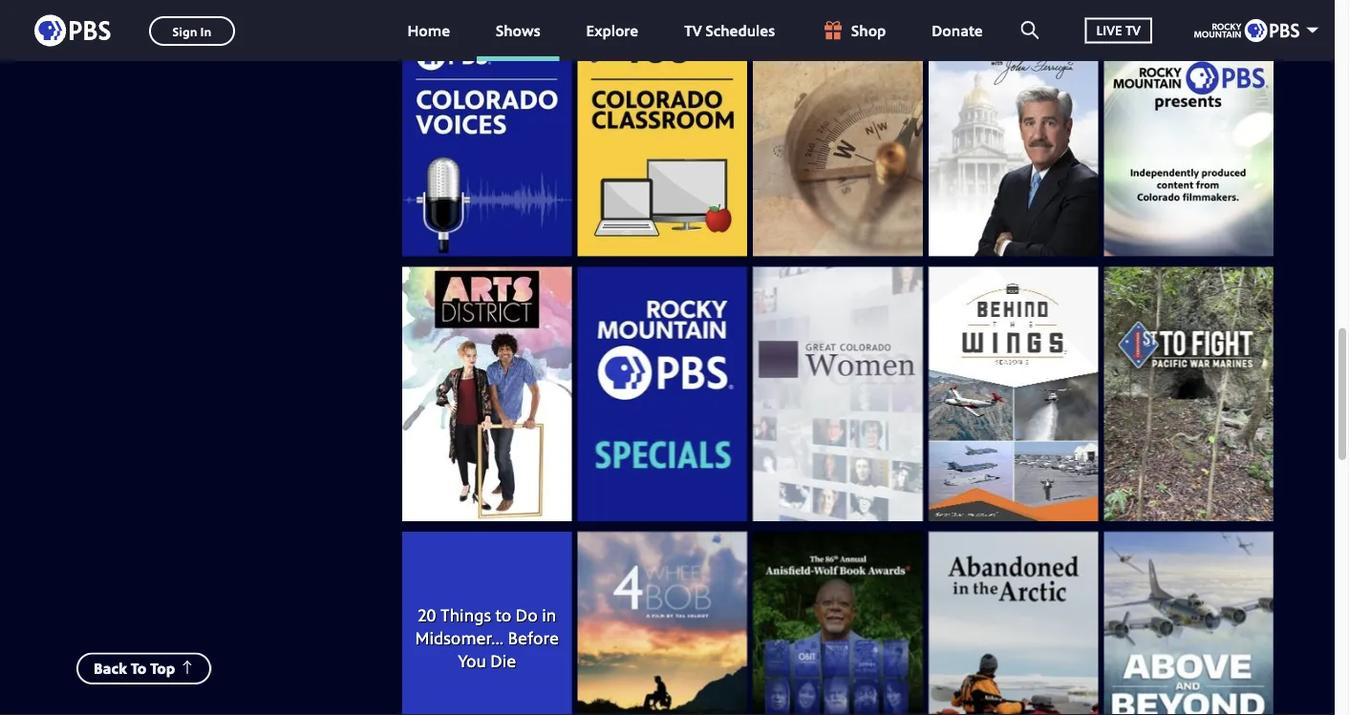Task type: locate. For each thing, give the bounding box(es) containing it.
tv schedules
[[684, 20, 775, 40]]

tv left schedules
[[684, 20, 702, 40]]

insight with john ferrugia image
[[929, 2, 1098, 257]]

20
[[418, 603, 436, 627]]

colorado experience image
[[753, 2, 923, 257]]

before
[[508, 626, 559, 650]]

behind the wings image
[[929, 267, 1098, 522]]

colorado classroom image
[[578, 2, 748, 257]]

in
[[542, 603, 556, 627]]

back
[[94, 659, 127, 679]]

1 horizontal spatial tv
[[1126, 21, 1141, 39]]

shop
[[852, 20, 886, 40]]

tv
[[684, 20, 702, 40], [1126, 21, 1141, 39]]

0 horizontal spatial tv
[[684, 20, 702, 40]]

shows link
[[477, 0, 560, 61]]

back to top
[[94, 659, 175, 679]]

tv right live on the top
[[1126, 21, 1141, 39]]

donate link
[[913, 0, 1002, 61]]

back to top button
[[76, 653, 211, 685]]

abandoned in the arctic image
[[929, 532, 1098, 716]]

1st to fight: pacific war marines image
[[1104, 267, 1274, 522]]

live
[[1097, 21, 1122, 39]]

rmpbs specials image
[[578, 267, 748, 522]]

to
[[131, 659, 146, 679]]

above and beyond image
[[1104, 532, 1274, 716]]

rmpbs presents... image
[[1104, 2, 1274, 257]]

top
[[150, 659, 175, 679]]



Task type: vqa. For each thing, say whether or not it's contained in the screenshot.
the "Search" IMAGE
yes



Task type: describe. For each thing, give the bounding box(es) containing it.
pbs image
[[34, 9, 111, 52]]

20 things to do in midsomer... before you die
[[415, 603, 563, 673]]

home
[[408, 20, 450, 40]]

search image
[[1021, 21, 1039, 39]]

the 86th annual anisfield-wolf book awards image
[[753, 532, 923, 716]]

midsomer...
[[415, 626, 504, 650]]

tv schedules link
[[665, 0, 794, 61]]

schedules
[[706, 20, 775, 40]]

live tv link
[[1066, 0, 1172, 61]]

rmpbs image
[[1195, 19, 1300, 42]]

4 wheel bob image
[[578, 532, 748, 716]]

shows
[[496, 20, 541, 40]]

live tv
[[1097, 21, 1141, 39]]

shop link
[[802, 0, 905, 61]]

home link
[[388, 0, 469, 61]]

die
[[491, 649, 516, 673]]

you
[[458, 649, 486, 673]]

arts district image
[[402, 267, 572, 522]]

colorado voices image
[[402, 2, 572, 257]]

great colorado women image
[[753, 267, 923, 522]]

things
[[441, 603, 491, 627]]

to
[[496, 603, 512, 627]]

donate
[[932, 20, 983, 40]]

explore link
[[567, 0, 658, 61]]

do
[[516, 603, 538, 627]]

explore
[[586, 20, 639, 40]]



